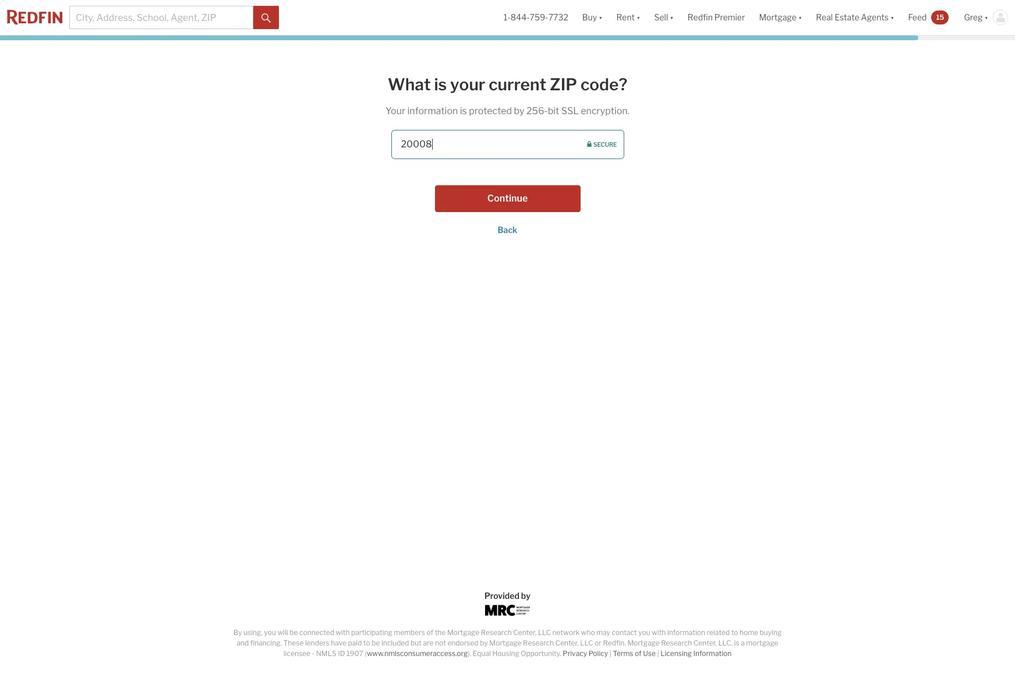 Task type: vqa. For each thing, say whether or not it's contained in the screenshot.
the City, Address, School, Agent, ZIP search field
yes



Task type: locate. For each thing, give the bounding box(es) containing it.
1 vertical spatial of
[[635, 649, 642, 658]]

0 horizontal spatial llc
[[538, 628, 551, 637]]

0 horizontal spatial center,
[[514, 628, 537, 637]]

mortgage ▾ button
[[760, 0, 803, 35]]

to up llc.
[[732, 628, 739, 637]]

by left 256-
[[514, 105, 525, 116]]

(
[[365, 649, 367, 658]]

▾ right rent
[[637, 12, 641, 22]]

premier
[[715, 12, 746, 22]]

privacy policy link
[[563, 649, 608, 658]]

back
[[498, 225, 518, 235]]

0 vertical spatial of
[[427, 628, 434, 637]]

redfin premier button
[[681, 0, 753, 35]]

mortgage up use
[[628, 639, 660, 647]]

research up 'opportunity.'
[[523, 639, 554, 647]]

mortgage
[[760, 12, 797, 22], [447, 628, 480, 637], [490, 639, 522, 647], [628, 639, 660, 647]]

0 horizontal spatial with
[[336, 628, 350, 637]]

be
[[290, 628, 298, 637], [372, 639, 380, 647]]

2 horizontal spatial center,
[[694, 639, 717, 647]]

housing
[[493, 649, 520, 658]]

of for terms
[[635, 649, 642, 658]]

llc up 'opportunity.'
[[538, 628, 551, 637]]

mortgage inside mortgage ▾ dropdown button
[[760, 12, 797, 22]]

▾
[[599, 12, 603, 22], [637, 12, 641, 22], [670, 12, 674, 22], [799, 12, 803, 22], [891, 12, 895, 22], [985, 12, 989, 22]]

nmls
[[316, 649, 337, 658]]

0 horizontal spatial of
[[427, 628, 434, 637]]

of
[[427, 628, 434, 637], [635, 649, 642, 658]]

licensing
[[661, 649, 692, 658]]

ssl encryption.
[[562, 105, 630, 116]]

real estate agents ▾ link
[[817, 0, 895, 35]]

mortgage left real
[[760, 12, 797, 22]]

mortgage ▾ button
[[753, 0, 810, 35]]

1 vertical spatial be
[[372, 639, 380, 647]]

to up (
[[364, 639, 370, 647]]

3 ▾ from the left
[[670, 12, 674, 22]]

1 horizontal spatial you
[[639, 628, 651, 637]]

2 horizontal spatial is
[[735, 639, 740, 647]]

1 vertical spatial llc
[[581, 639, 593, 647]]

1 horizontal spatial to
[[732, 628, 739, 637]]

related
[[707, 628, 730, 637]]

be down the participating
[[372, 639, 380, 647]]

by up mortgage research center image
[[521, 591, 531, 601]]

mortgage up endorsed
[[447, 628, 480, 637]]

information up licensing information link
[[668, 628, 706, 637]]

0 vertical spatial information
[[408, 105, 458, 116]]

center, down network
[[556, 639, 579, 647]]

of left the the
[[427, 628, 434, 637]]

you up financing.
[[264, 628, 276, 637]]

1-844-759-7732
[[504, 12, 569, 22]]

information down what
[[408, 105, 458, 116]]

with up use
[[652, 628, 666, 637]]

).
[[468, 649, 472, 658]]

1 vertical spatial information
[[668, 628, 706, 637]]

is left a
[[735, 639, 740, 647]]

buy ▾ button
[[576, 0, 610, 35]]

real estate agents ▾ button
[[810, 0, 902, 35]]

buy ▾
[[583, 12, 603, 22]]

1 vertical spatial is
[[460, 105, 467, 116]]

are
[[423, 639, 434, 647]]

is down your
[[460, 105, 467, 116]]

1 horizontal spatial is
[[460, 105, 467, 116]]

1 ▾ from the left
[[599, 12, 603, 22]]

▾ for mortgage ▾
[[799, 12, 803, 22]]

center, up information
[[694, 639, 717, 647]]

| down the redfin. at the right bottom
[[610, 649, 612, 658]]

included
[[382, 639, 409, 647]]

0 horizontal spatial be
[[290, 628, 298, 637]]

▾ right buy
[[599, 12, 603, 22]]

▾ right sell at the right of page
[[670, 12, 674, 22]]

1 horizontal spatial |
[[658, 649, 659, 658]]

0 horizontal spatial |
[[610, 649, 612, 658]]

1 horizontal spatial center,
[[556, 639, 579, 647]]

be up 'these'
[[290, 628, 298, 637]]

with
[[336, 628, 350, 637], [652, 628, 666, 637]]

2 | from the left
[[658, 649, 659, 658]]

▾ left real
[[799, 12, 803, 22]]

and
[[237, 639, 249, 647]]

1 vertical spatial to
[[364, 639, 370, 647]]

you right the contact
[[639, 628, 651, 637]]

1 horizontal spatial of
[[635, 649, 642, 658]]

| right use
[[658, 649, 659, 658]]

▾ for greg ▾
[[985, 12, 989, 22]]

0 horizontal spatial is
[[434, 75, 447, 94]]

mortgage
[[747, 639, 779, 647]]

1 vertical spatial by
[[521, 591, 531, 601]]

buying
[[760, 628, 782, 637]]

llc up privacy policy link
[[581, 639, 593, 647]]

your
[[386, 105, 406, 116]]

is
[[434, 75, 447, 94], [460, 105, 467, 116], [735, 639, 740, 647]]

sell ▾
[[655, 12, 674, 22]]

1 you from the left
[[264, 628, 276, 637]]

provided
[[485, 591, 520, 601]]

estate
[[835, 12, 860, 22]]

6 ▾ from the left
[[985, 12, 989, 22]]

0 horizontal spatial you
[[264, 628, 276, 637]]

mortgage up housing
[[490, 639, 522, 647]]

research
[[481, 628, 512, 637], [523, 639, 554, 647], [661, 639, 692, 647]]

with up have
[[336, 628, 350, 637]]

endorsed
[[448, 639, 479, 647]]

0 vertical spatial by
[[514, 105, 525, 116]]

2 vertical spatial by
[[480, 639, 488, 647]]

0 horizontal spatial to
[[364, 639, 370, 647]]

is left your
[[434, 75, 447, 94]]

of left use
[[635, 649, 642, 658]]

▾ right agents
[[891, 12, 895, 22]]

1 horizontal spatial llc
[[581, 639, 593, 647]]

you
[[264, 628, 276, 637], [639, 628, 651, 637]]

your
[[451, 75, 486, 94]]

1 horizontal spatial information
[[668, 628, 706, 637]]

center, up 'opportunity.'
[[514, 628, 537, 637]]

1 horizontal spatial with
[[652, 628, 666, 637]]

of inside by using, you will be connected with participating members of the mortgage research center, llc network who may contact you with information related to home buying and financing. these lenders have paid to be included but are not endorsed by mortgage research center, llc or redfin. mortgage research center, llc. is a mortgage licensee - nmls id 1907 (
[[427, 628, 434, 637]]

0 vertical spatial llc
[[538, 628, 551, 637]]

redfin premier
[[688, 12, 746, 22]]

0 horizontal spatial information
[[408, 105, 458, 116]]

to
[[732, 628, 739, 637], [364, 639, 370, 647]]

paid
[[348, 639, 362, 647]]

provided by
[[485, 591, 531, 601]]

connected
[[300, 628, 334, 637]]

by up equal
[[480, 639, 488, 647]]

▾ right greg on the right of page
[[985, 12, 989, 22]]

4 ▾ from the left
[[799, 12, 803, 22]]

sell ▾ button
[[655, 0, 674, 35]]

terms of use link
[[613, 649, 656, 658]]

feed
[[909, 12, 927, 22]]

2 ▾ from the left
[[637, 12, 641, 22]]

2 vertical spatial is
[[735, 639, 740, 647]]

continue
[[488, 193, 528, 204]]

current
[[489, 75, 547, 94]]

256-
[[527, 105, 548, 116]]

research up licensing
[[661, 639, 692, 647]]

|
[[610, 649, 612, 658], [658, 649, 659, 658]]

research up housing
[[481, 628, 512, 637]]



Task type: describe. For each thing, give the bounding box(es) containing it.
1 horizontal spatial research
[[523, 639, 554, 647]]

▾ for rent ▾
[[637, 12, 641, 22]]

network
[[553, 628, 580, 637]]

2 with from the left
[[652, 628, 666, 637]]

protected
[[469, 105, 512, 116]]

who
[[581, 628, 595, 637]]

members
[[394, 628, 425, 637]]

bit
[[548, 105, 560, 116]]

but
[[411, 639, 422, 647]]

1 horizontal spatial be
[[372, 639, 380, 647]]

back button
[[498, 225, 518, 235]]

your information is protected by 256-bit ssl encryption.
[[386, 105, 630, 116]]

0 vertical spatial to
[[732, 628, 739, 637]]

policy
[[589, 649, 608, 658]]

licensee
[[284, 649, 311, 658]]

continue button
[[435, 185, 581, 212]]

opportunity.
[[521, 649, 562, 658]]

real
[[817, 12, 833, 22]]

0 horizontal spatial research
[[481, 628, 512, 637]]

0 vertical spatial is
[[434, 75, 447, 94]]

information
[[694, 649, 732, 658]]

is inside by using, you will be connected with participating members of the mortgage research center, llc network who may contact you with information related to home buying and financing. these lenders have paid to be included but are not endorsed by mortgage research center, llc or redfin. mortgage research center, llc. is a mortgage licensee - nmls id 1907 (
[[735, 639, 740, 647]]

information inside by using, you will be connected with participating members of the mortgage research center, llc network who may contact you with information related to home buying and financing. these lenders have paid to be included but are not endorsed by mortgage research center, llc or redfin. mortgage research center, llc. is a mortgage licensee - nmls id 1907 (
[[668, 628, 706, 637]]

what
[[388, 75, 431, 94]]

sell ▾ button
[[648, 0, 681, 35]]

mortgage research center image
[[485, 605, 531, 616]]

1-844-759-7732 link
[[504, 12, 569, 22]]

greg
[[965, 12, 983, 22]]

www.nmlsconsumeraccess.org
[[367, 649, 468, 658]]

759-
[[530, 12, 549, 22]]

home
[[740, 628, 759, 637]]

redfin
[[688, 12, 713, 22]]

15
[[937, 13, 945, 21]]

rent ▾
[[617, 12, 641, 22]]

-
[[312, 649, 315, 658]]

rent ▾ button
[[610, 0, 648, 35]]

lenders
[[305, 639, 330, 647]]

▾ for buy ▾
[[599, 12, 603, 22]]

a
[[741, 639, 745, 647]]

1 | from the left
[[610, 649, 612, 658]]

greg ▾
[[965, 12, 989, 22]]

1-
[[504, 12, 511, 22]]

rent ▾ button
[[617, 0, 641, 35]]

have
[[331, 639, 347, 647]]

using,
[[244, 628, 263, 637]]

2 horizontal spatial research
[[661, 639, 692, 647]]

of for members
[[427, 628, 434, 637]]

City, Address, School, Agent, ZIP search field
[[69, 6, 253, 29]]

use
[[643, 649, 656, 658]]

will
[[278, 628, 288, 637]]

terms
[[613, 649, 634, 658]]

redfin.
[[603, 639, 626, 647]]

these
[[284, 639, 304, 647]]

2 you from the left
[[639, 628, 651, 637]]

submit search image
[[262, 13, 271, 23]]

www.nmlsconsumeraccess.org link
[[367, 649, 468, 658]]

▾ for sell ▾
[[670, 12, 674, 22]]

licensing information link
[[661, 649, 732, 658]]

zip code?
[[550, 75, 628, 94]]

contact
[[612, 628, 637, 637]]

sell
[[655, 12, 669, 22]]

or
[[595, 639, 602, 647]]

equal
[[473, 649, 491, 658]]

rent
[[617, 12, 635, 22]]

1907
[[347, 649, 364, 658]]

may
[[597, 628, 611, 637]]

ZIP code text field
[[391, 130, 624, 159]]

buy
[[583, 12, 597, 22]]

the
[[435, 628, 446, 637]]

by
[[234, 628, 242, 637]]

financing.
[[250, 639, 282, 647]]

privacy
[[563, 649, 587, 658]]

buy ▾ button
[[583, 0, 603, 35]]

7732
[[549, 12, 569, 22]]

mortgage ▾
[[760, 12, 803, 22]]

llc.
[[719, 639, 733, 647]]

participating
[[351, 628, 393, 637]]

0 vertical spatial be
[[290, 628, 298, 637]]

what is your current zip code?
[[388, 75, 628, 94]]

real estate agents ▾
[[817, 12, 895, 22]]

by inside by using, you will be connected with participating members of the mortgage research center, llc network who may contact you with information related to home buying and financing. these lenders have paid to be included but are not endorsed by mortgage research center, llc or redfin. mortgage research center, llc. is a mortgage licensee - nmls id 1907 (
[[480, 639, 488, 647]]

not
[[435, 639, 446, 647]]

5 ▾ from the left
[[891, 12, 895, 22]]

1 with from the left
[[336, 628, 350, 637]]

id
[[338, 649, 345, 658]]

by using, you will be connected with participating members of the mortgage research center, llc network who may contact you with information related to home buying and financing. these lenders have paid to be included but are not endorsed by mortgage research center, llc or redfin. mortgage research center, llc. is a mortgage licensee - nmls id 1907 (
[[234, 628, 782, 658]]

www.nmlsconsumeraccess.org ). equal housing opportunity. privacy policy | terms of use | licensing information
[[367, 649, 732, 658]]

agents
[[862, 12, 889, 22]]



